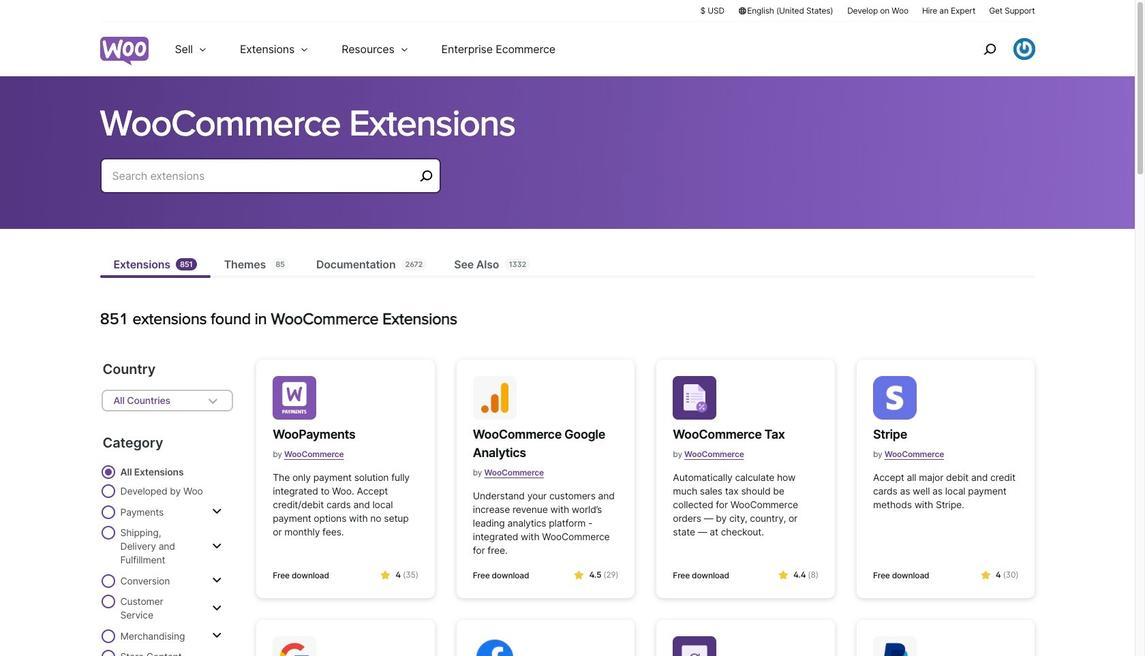 Task type: locate. For each thing, give the bounding box(es) containing it.
open account menu image
[[1014, 38, 1036, 60]]

show subcategories image
[[212, 507, 222, 518], [212, 603, 222, 614]]

Filter countries field
[[101, 390, 233, 412]]

None search field
[[100, 158, 441, 210]]

show subcategories image
[[212, 541, 222, 552], [212, 576, 222, 587], [212, 631, 222, 642]]

2 show subcategories image from the top
[[212, 603, 222, 614]]

1 vertical spatial show subcategories image
[[212, 603, 222, 614]]

2 vertical spatial show subcategories image
[[212, 631, 222, 642]]

2 show subcategories image from the top
[[212, 576, 222, 587]]

search image
[[979, 38, 1001, 60]]

3 show subcategories image from the top
[[212, 631, 222, 642]]

0 vertical spatial show subcategories image
[[212, 541, 222, 552]]

1 vertical spatial show subcategories image
[[212, 576, 222, 587]]

1 show subcategories image from the top
[[212, 507, 222, 518]]

0 vertical spatial show subcategories image
[[212, 507, 222, 518]]



Task type: vqa. For each thing, say whether or not it's contained in the screenshot.
service navigation menu Element
yes



Task type: describe. For each thing, give the bounding box(es) containing it.
service navigation menu element
[[954, 27, 1036, 71]]

Search extensions search field
[[112, 166, 415, 186]]

1 show subcategories image from the top
[[212, 541, 222, 552]]



